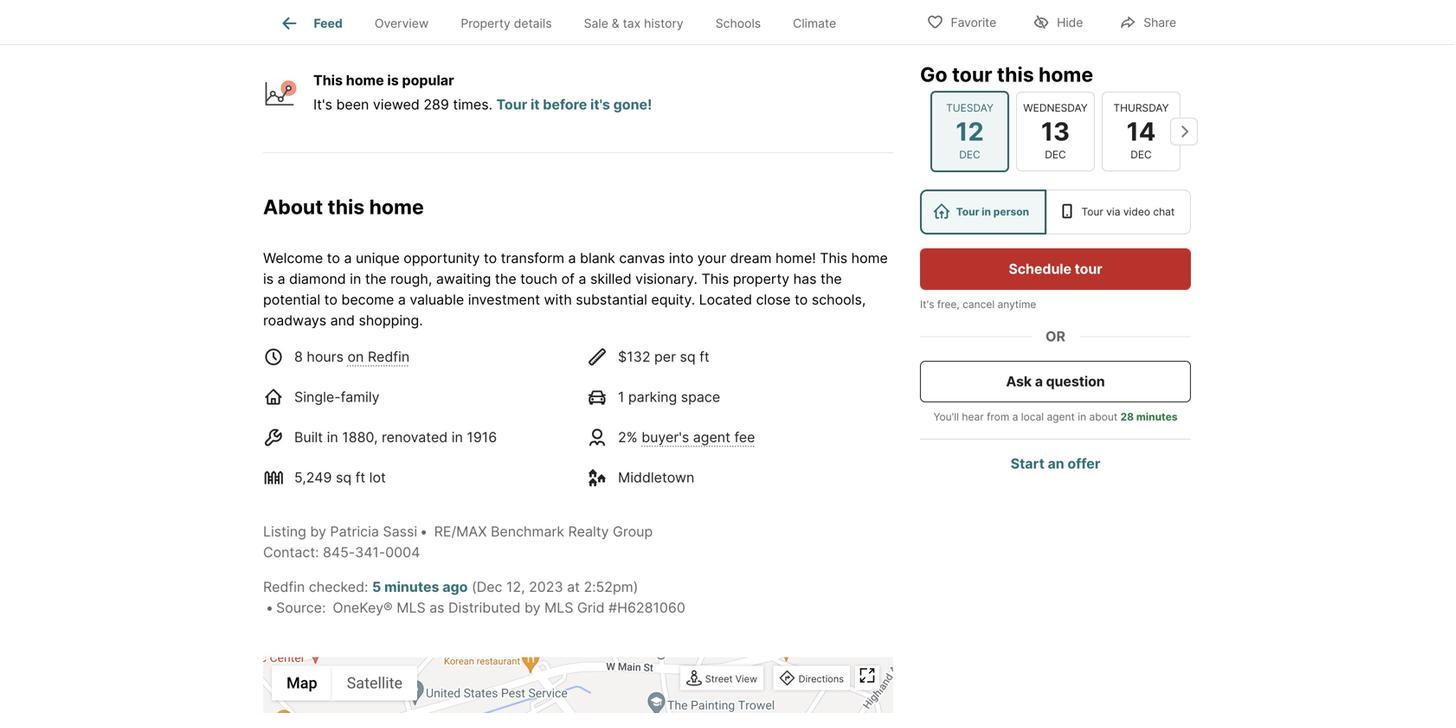 Task type: locate. For each thing, give the bounding box(es) containing it.
5 minutes ago link
[[372, 579, 468, 596], [372, 579, 468, 596]]

0 vertical spatial tour
[[952, 62, 993, 87]]

0 vertical spatial minutes
[[1137, 411, 1178, 423]]

$132 per sq ft
[[618, 348, 710, 365]]

popular
[[402, 72, 454, 89]]

minutes inside redfin checked: 5 minutes ago (dec 12, 2023 at 2:52pm) • source: onekey® mls as distributed by mls grid # h6281060
[[384, 579, 439, 596]]

at
[[567, 579, 580, 596]]

ago
[[443, 579, 468, 596]]

from
[[987, 411, 1010, 423]]

this right about
[[328, 195, 365, 219]]

overview tab
[[359, 3, 445, 44]]

1 horizontal spatial by
[[525, 599, 541, 616]]

shopping.
[[359, 312, 423, 329]]

dec down 14
[[1131, 149, 1152, 161]]

ask a question button
[[920, 361, 1191, 403]]

0 horizontal spatial is
[[263, 270, 274, 287]]

this down your
[[702, 270, 729, 287]]

0 horizontal spatial ft
[[356, 469, 366, 486]]

dec
[[960, 149, 981, 161], [1045, 149, 1067, 161], [1131, 149, 1152, 161]]

1 horizontal spatial is
[[387, 72, 399, 89]]

1 vertical spatial redfin
[[263, 579, 305, 596]]

is
[[387, 72, 399, 89], [263, 270, 274, 287]]

0 horizontal spatial minutes
[[384, 579, 439, 596]]

a left unique
[[344, 250, 352, 266]]

home up schools,
[[852, 250, 888, 266]]

0 vertical spatial sq
[[680, 348, 696, 365]]

1 dec from the left
[[960, 149, 981, 161]]

valuable
[[410, 291, 464, 308]]

1 horizontal spatial the
[[495, 270, 517, 287]]

3 dec from the left
[[1131, 149, 1152, 161]]

1 vertical spatial is
[[263, 270, 274, 287]]

2 mls from the left
[[545, 599, 574, 616]]

bath link
[[571, 2, 601, 18]]

• right the sassi
[[420, 523, 428, 540]]

tour inside button
[[1075, 261, 1103, 278]]

sq
[[680, 348, 696, 365], [336, 469, 352, 486]]

is up the potential at the left
[[263, 270, 274, 287]]

sale & tax history tab
[[568, 3, 700, 44]]

in left the 1916
[[452, 429, 463, 446]]

this right "home!"
[[820, 250, 848, 266]]

mls down "2023"
[[545, 599, 574, 616]]

1 vertical spatial this
[[820, 250, 848, 266]]

dec inside wednesday 13 dec
[[1045, 149, 1067, 161]]

0 vertical spatial this
[[997, 62, 1034, 87]]

0 horizontal spatial this
[[313, 72, 343, 89]]

into
[[669, 250, 694, 266]]

parking
[[629, 389, 677, 405]]

0 horizontal spatial •
[[266, 599, 274, 616]]

a inside ask a question button
[[1035, 373, 1043, 390]]

0 vertical spatial redfin
[[368, 348, 410, 365]]

approved
[[399, 3, 455, 18]]

2 dec from the left
[[1045, 149, 1067, 161]]

it's left been
[[313, 96, 332, 113]]

2 horizontal spatial dec
[[1131, 149, 1152, 161]]

to up and
[[324, 291, 338, 308]]

a right of
[[579, 270, 587, 287]]

tour for tour in person
[[957, 206, 980, 218]]

favorite button
[[912, 4, 1012, 39]]

2% buyer's agent fee
[[618, 429, 756, 446]]

family
[[341, 389, 380, 405]]

home inside this home is popular it's been viewed 289 times. tour it before it's gone!
[[346, 72, 384, 89]]

sq
[[646, 2, 663, 19]]

feed link
[[279, 13, 343, 34]]

minutes up as
[[384, 579, 439, 596]]

1 horizontal spatial minutes
[[1137, 411, 1178, 423]]

list box
[[920, 190, 1192, 235]]

tour it before it's gone! link
[[497, 96, 652, 113]]

this home is popular it's been viewed 289 times. tour it before it's gone!
[[313, 72, 652, 113]]

None button
[[931, 91, 1010, 172], [1017, 92, 1095, 171], [1102, 92, 1181, 171], [931, 91, 1010, 172], [1017, 92, 1095, 171], [1102, 92, 1181, 171]]

substantial
[[576, 291, 648, 308]]

1 horizontal spatial ft
[[700, 348, 710, 365]]

1
[[618, 389, 625, 405]]

blank
[[580, 250, 616, 266]]

a up the potential at the left
[[278, 270, 285, 287]]

0004
[[385, 544, 420, 561]]

has
[[794, 270, 817, 287]]

minutes right 28
[[1137, 411, 1178, 423]]

5
[[372, 579, 381, 596]]

map
[[287, 674, 317, 693]]

realty
[[569, 523, 609, 540]]

tour left it
[[497, 96, 528, 113]]

canvas
[[619, 250, 665, 266]]

it's left free,
[[920, 298, 935, 311]]

tour for schedule
[[1075, 261, 1103, 278]]

redfin up source:
[[263, 579, 305, 596]]

redfin inside redfin checked: 5 minutes ago (dec 12, 2023 at 2:52pm) • source: onekey® mls as distributed by mls grid # h6281060
[[263, 579, 305, 596]]

it
[[531, 96, 540, 113]]

redfin right "on"
[[368, 348, 410, 365]]

0 horizontal spatial mls
[[397, 599, 426, 616]]

1 vertical spatial •
[[266, 599, 274, 616]]

the up the investment
[[495, 270, 517, 287]]

it's inside this home is popular it's been viewed 289 times. tour it before it's gone!
[[313, 96, 332, 113]]

1 horizontal spatial tour
[[957, 206, 980, 218]]

/mo
[[324, 3, 346, 18]]

mls
[[397, 599, 426, 616], [545, 599, 574, 616]]

dec for 13
[[1045, 149, 1067, 161]]

menu bar
[[272, 666, 417, 701]]

• left source:
[[266, 599, 274, 616]]

1 horizontal spatial redfin
[[368, 348, 410, 365]]

by up "845-"
[[310, 523, 326, 540]]

home up been
[[346, 72, 384, 89]]

visionary.
[[636, 270, 698, 287]]

dream
[[731, 250, 772, 266]]

property details tab
[[445, 3, 568, 44]]

1 the from the left
[[365, 270, 387, 287]]

1 horizontal spatial •
[[420, 523, 428, 540]]

1 vertical spatial this
[[328, 195, 365, 219]]

dec inside thursday 14 dec
[[1131, 149, 1152, 161]]

source:
[[276, 599, 326, 616]]

this up been
[[313, 72, 343, 89]]

1 vertical spatial sq
[[336, 469, 352, 486]]

2023
[[529, 579, 563, 596]]

menu bar containing map
[[272, 666, 417, 701]]

this up wednesday
[[997, 62, 1034, 87]]

schedule
[[1009, 261, 1072, 278]]

street view button
[[682, 668, 762, 691]]

agent left fee
[[693, 429, 731, 446]]

1 vertical spatial tour
[[1075, 261, 1103, 278]]

agent right local
[[1047, 411, 1075, 423]]

or
[[1046, 328, 1066, 345]]

ask
[[1006, 373, 1032, 390]]

buyer's agent fee link
[[642, 429, 756, 446]]

0 horizontal spatial it's
[[313, 96, 332, 113]]

a right ask
[[1035, 373, 1043, 390]]

2:52pm)
[[584, 579, 639, 596]]

tab list
[[263, 0, 867, 44]]

0 horizontal spatial tour
[[497, 96, 528, 113]]

video
[[1124, 206, 1151, 218]]

0 horizontal spatial the
[[365, 270, 387, 287]]

distributed
[[449, 599, 521, 616]]

awaiting
[[436, 270, 491, 287]]

ft
[[667, 2, 680, 19]]

1880,
[[342, 429, 378, 446]]

ft right per
[[700, 348, 710, 365]]

341-
[[355, 544, 385, 561]]

in left about
[[1078, 411, 1087, 423]]

sq right 5,249
[[336, 469, 352, 486]]

sq right per
[[680, 348, 696, 365]]

in left person
[[982, 206, 991, 218]]

est.
[[263, 3, 285, 18]]

0 vertical spatial this
[[313, 72, 343, 89]]

1 horizontal spatial tour
[[1075, 261, 1103, 278]]

0 vertical spatial is
[[387, 72, 399, 89]]

this
[[997, 62, 1034, 87], [328, 195, 365, 219]]

schools,
[[812, 291, 866, 308]]

skilled
[[591, 270, 632, 287]]

by down "2023"
[[525, 599, 541, 616]]

dec inside tuesday 12 dec
[[960, 149, 981, 161]]

mls left as
[[397, 599, 426, 616]]

0 vertical spatial by
[[310, 523, 326, 540]]

is up viewed
[[387, 72, 399, 89]]

contact: 845-341-0004
[[263, 544, 420, 561]]

a right the from
[[1013, 411, 1019, 423]]

this
[[313, 72, 343, 89], [820, 250, 848, 266], [702, 270, 729, 287]]

investment
[[468, 291, 540, 308]]

in inside welcome to a unique opportunity to transform a blank canvas into your dream home! this home is a diamond in the rough, awaiting the touch of a skilled visionary. this property has the potential to become a valuable investment with substantial equity. located close to schools, roadways and shopping.
[[350, 270, 361, 287]]

dec down 12
[[960, 149, 981, 161]]

0 horizontal spatial agent
[[693, 429, 731, 446]]

space
[[681, 389, 721, 405]]

the up schools,
[[821, 270, 842, 287]]

dec down 13
[[1045, 149, 1067, 161]]

0 horizontal spatial redfin
[[263, 579, 305, 596]]

1 vertical spatial minutes
[[384, 579, 439, 596]]

in up "become"
[[350, 270, 361, 287]]

0 horizontal spatial dec
[[960, 149, 981, 161]]

1 horizontal spatial this
[[997, 62, 1034, 87]]

tour up tuesday
[[952, 62, 993, 87]]

2 horizontal spatial the
[[821, 270, 842, 287]]

the down unique
[[365, 270, 387, 287]]

schedule tour
[[1009, 261, 1103, 278]]

2 horizontal spatial tour
[[1082, 206, 1104, 218]]

1 vertical spatial it's
[[920, 298, 935, 311]]

0 vertical spatial agent
[[1047, 411, 1075, 423]]

roadways
[[263, 312, 327, 329]]

13
[[1042, 116, 1070, 147]]

1 horizontal spatial mls
[[545, 599, 574, 616]]

1 horizontal spatial agent
[[1047, 411, 1075, 423]]

0 vertical spatial it's
[[313, 96, 332, 113]]

1 horizontal spatial dec
[[1045, 149, 1067, 161]]

tour right schedule
[[1075, 261, 1103, 278]]

satellite button
[[332, 666, 417, 701]]

get
[[349, 3, 370, 18]]

times.
[[453, 96, 493, 113]]

tour left person
[[957, 206, 980, 218]]

start an offer link
[[1011, 455, 1101, 472]]

a up of
[[568, 250, 576, 266]]

ft left lot
[[356, 469, 366, 486]]

1 horizontal spatial this
[[702, 270, 729, 287]]

property details
[[461, 16, 552, 31]]

is inside welcome to a unique opportunity to transform a blank canvas into your dream home! this home is a diamond in the rough, awaiting the touch of a skilled visionary. this property has the potential to become a valuable investment with substantial equity. located close to schools, roadways and shopping.
[[263, 270, 274, 287]]

tour left via
[[1082, 206, 1104, 218]]

go
[[920, 62, 948, 87]]

share
[[1144, 15, 1177, 30]]

hear
[[962, 411, 984, 423]]

local
[[1022, 411, 1044, 423]]

1 vertical spatial by
[[525, 599, 541, 616]]

0 horizontal spatial tour
[[952, 62, 993, 87]]

tour in person
[[957, 206, 1030, 218]]



Task type: vqa. For each thing, say whether or not it's contained in the screenshot.
Tour
yes



Task type: describe. For each thing, give the bounding box(es) containing it.
an
[[1048, 455, 1065, 472]]

property
[[733, 270, 790, 287]]

to up awaiting
[[484, 250, 497, 266]]

benchmark
[[491, 523, 565, 540]]

next image
[[1171, 118, 1198, 145]]

8 hours on redfin
[[294, 348, 410, 365]]

dec for 14
[[1131, 149, 1152, 161]]

chat
[[1154, 206, 1175, 218]]

your
[[698, 250, 727, 266]]

climate
[[793, 16, 837, 31]]

sale
[[584, 16, 609, 31]]

buyer's
[[642, 429, 689, 446]]

tour via video chat option
[[1047, 190, 1192, 235]]

tax
[[623, 16, 641, 31]]

wednesday
[[1024, 102, 1088, 114]]

• inside redfin checked: 5 minutes ago (dec 12, 2023 at 2:52pm) • source: onekey® mls as distributed by mls grid # h6281060
[[266, 599, 274, 616]]

home up wednesday
[[1039, 62, 1094, 87]]

0 horizontal spatial this
[[328, 195, 365, 219]]

fee
[[735, 429, 756, 446]]

3 the from the left
[[821, 270, 842, 287]]

property
[[461, 16, 511, 31]]

middletown
[[618, 469, 695, 486]]

satellite
[[347, 674, 403, 693]]

1 vertical spatial agent
[[693, 429, 731, 446]]

person
[[994, 206, 1030, 218]]

of
[[562, 270, 575, 287]]

diamond
[[289, 270, 346, 287]]

it's
[[591, 96, 610, 113]]

$1,150
[[288, 3, 324, 18]]

home!
[[776, 250, 816, 266]]

about this home
[[263, 195, 424, 219]]

by inside redfin checked: 5 minutes ago (dec 12, 2023 at 2:52pm) • source: onekey® mls as distributed by mls grid # h6281060
[[525, 599, 541, 616]]

dec for 12
[[960, 149, 981, 161]]

listing by patricia sassi • re/max benchmark realty group
[[263, 523, 653, 540]]

favorite
[[951, 15, 997, 30]]

unique
[[356, 250, 400, 266]]

equity.
[[651, 291, 695, 308]]

located
[[699, 291, 753, 308]]

tour for go
[[952, 62, 993, 87]]

in inside option
[[982, 206, 991, 218]]

street view
[[706, 673, 758, 685]]

climate tab
[[777, 3, 853, 44]]

home inside welcome to a unique opportunity to transform a blank canvas into your dream home! this home is a diamond in the rough, awaiting the touch of a skilled visionary. this property has the potential to become a valuable investment with substantial equity. located close to schools, roadways and shopping.
[[852, 250, 888, 266]]

viewed
[[373, 96, 420, 113]]

2%
[[618, 429, 638, 446]]

offer
[[1068, 455, 1101, 472]]

opportunity
[[404, 250, 480, 266]]

welcome
[[263, 250, 323, 266]]

is inside this home is popular it's been viewed 289 times. tour it before it's gone!
[[387, 72, 399, 89]]

12,
[[507, 579, 525, 596]]

home up unique
[[369, 195, 424, 219]]

12
[[956, 116, 984, 147]]

1 vertical spatial ft
[[356, 469, 366, 486]]

a down rough,
[[398, 291, 406, 308]]

1 parking space
[[618, 389, 721, 405]]

schools tab
[[700, 3, 777, 44]]

2 vertical spatial this
[[702, 270, 729, 287]]

sq ft
[[646, 2, 680, 19]]

map region
[[60, 520, 946, 714]]

wednesday 13 dec
[[1024, 102, 1088, 161]]

5,249 sq ft lot
[[294, 469, 386, 486]]

in right built
[[327, 429, 338, 446]]

5,249
[[294, 469, 332, 486]]

tour in person option
[[920, 190, 1047, 235]]

grid
[[578, 599, 605, 616]]

built in 1880, renovated in 1916
[[294, 429, 497, 446]]

1 mls from the left
[[397, 599, 426, 616]]

#
[[609, 599, 617, 616]]

feed
[[314, 16, 343, 31]]

845-
[[323, 544, 355, 561]]

tour for tour via video chat
[[1082, 206, 1104, 218]]

tuesday 12 dec
[[947, 102, 994, 161]]

1 horizontal spatial sq
[[680, 348, 696, 365]]

anytime
[[998, 298, 1037, 311]]

tab list containing feed
[[263, 0, 867, 44]]

you'll
[[934, 411, 959, 423]]

schools
[[716, 16, 761, 31]]

built
[[294, 429, 323, 446]]

before
[[543, 96, 587, 113]]

street
[[706, 673, 733, 685]]

touch
[[521, 270, 558, 287]]

with
[[544, 291, 572, 308]]

go tour this home
[[920, 62, 1094, 87]]

1 horizontal spatial it's
[[920, 298, 935, 311]]

2 horizontal spatial this
[[820, 250, 848, 266]]

1916
[[467, 429, 497, 446]]

thursday 14 dec
[[1114, 102, 1170, 161]]

0 vertical spatial •
[[420, 523, 428, 540]]

share button
[[1105, 4, 1192, 39]]

potential
[[263, 291, 321, 308]]

to down has
[[795, 291, 808, 308]]

about
[[263, 195, 323, 219]]

h6281060
[[617, 599, 686, 616]]

tour inside this home is popular it's been viewed 289 times. tour it before it's gone!
[[497, 96, 528, 113]]

been
[[336, 96, 369, 113]]

list box containing tour in person
[[920, 190, 1192, 235]]

hours
[[307, 348, 344, 365]]

this inside this home is popular it's been viewed 289 times. tour it before it's gone!
[[313, 72, 343, 89]]

289
[[424, 96, 449, 113]]

group
[[613, 523, 653, 540]]

single-family
[[294, 389, 380, 405]]

welcome to a unique opportunity to transform a blank canvas into your dream home! this home is a diamond in the rough, awaiting the touch of a skilled visionary. this property has the potential to become a valuable investment with substantial equity. located close to schools, roadways and shopping.
[[263, 250, 888, 329]]

sale & tax history
[[584, 16, 684, 31]]

sassi
[[383, 523, 418, 540]]

per
[[655, 348, 676, 365]]

start
[[1011, 455, 1045, 472]]

and
[[330, 312, 355, 329]]

gone!
[[614, 96, 652, 113]]

pre-
[[373, 3, 399, 18]]

to up diamond
[[327, 250, 340, 266]]

map button
[[272, 666, 332, 701]]

hide button
[[1018, 4, 1098, 39]]

become
[[342, 291, 394, 308]]

checked:
[[309, 579, 368, 596]]

0 vertical spatial ft
[[700, 348, 710, 365]]

0 horizontal spatial by
[[310, 523, 326, 540]]

overview
[[375, 16, 429, 31]]

2 the from the left
[[495, 270, 517, 287]]

listing
[[263, 523, 306, 540]]

0 horizontal spatial sq
[[336, 469, 352, 486]]



